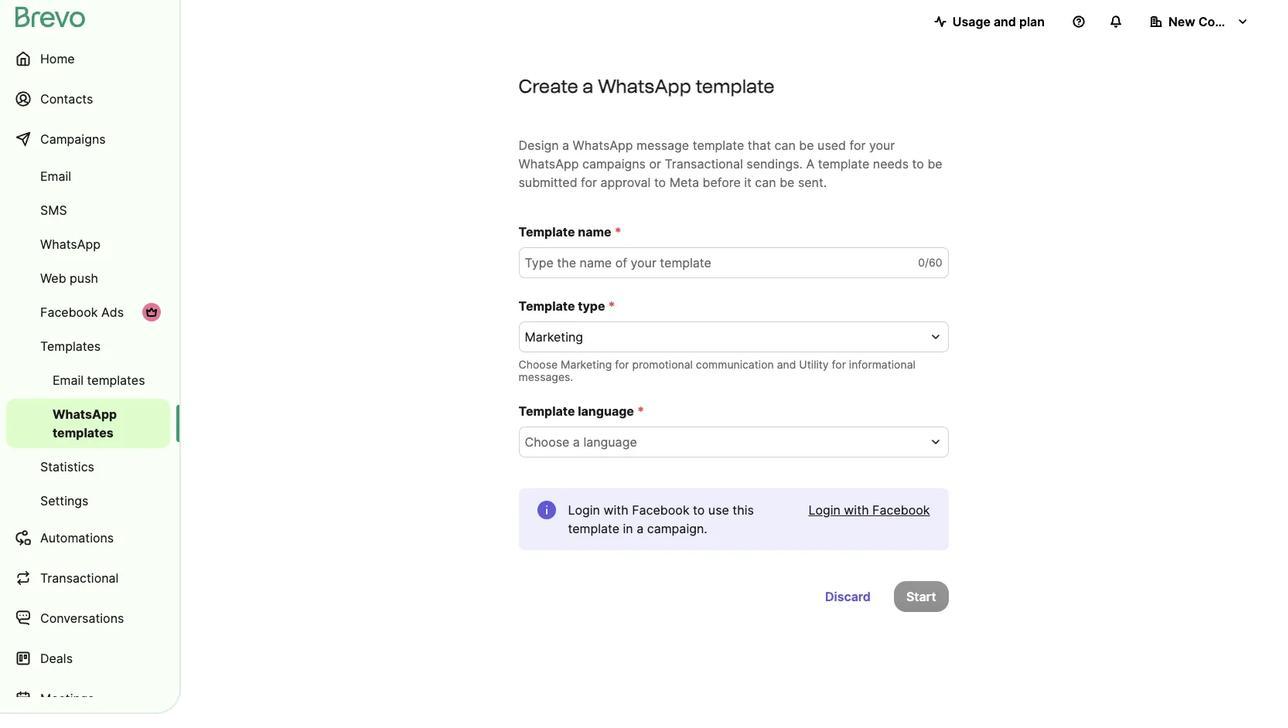Task type: locate. For each thing, give the bounding box(es) containing it.
2 vertical spatial template
[[519, 404, 575, 419]]

template inside login with facebook to use this template in a campaign.
[[568, 522, 620, 537]]

* for template name *
[[615, 224, 622, 240]]

this
[[733, 503, 754, 518]]

choose for choose a language
[[525, 435, 570, 450]]

1 vertical spatial and
[[777, 358, 797, 371]]

whatsapp up "campaigns"
[[573, 138, 633, 153]]

1 vertical spatial marketing
[[561, 358, 612, 371]]

marketing button
[[519, 322, 949, 353]]

login inside login with facebook to use this template in a campaign.
[[568, 503, 600, 518]]

choose inside the choose marketing for promotional communication and utility for informational messages.
[[519, 358, 558, 371]]

template left 'in'
[[568, 522, 620, 537]]

a right create
[[583, 75, 594, 97]]

choose a language
[[525, 435, 637, 450]]

3 template from the top
[[519, 404, 575, 419]]

can right it
[[756, 175, 777, 190]]

2 vertical spatial *
[[638, 404, 645, 419]]

1 horizontal spatial with
[[844, 503, 869, 518]]

to left use
[[693, 503, 705, 518]]

to right needs
[[913, 156, 925, 172]]

2 horizontal spatial to
[[913, 156, 925, 172]]

login inside login with facebook link
[[809, 503, 841, 518]]

campaigns link
[[6, 121, 170, 158]]

whatsapp up web push
[[40, 237, 101, 252]]

utility
[[800, 358, 829, 371]]

60
[[929, 256, 943, 269]]

0 vertical spatial marketing
[[525, 330, 584, 345]]

0 horizontal spatial and
[[777, 358, 797, 371]]

automations
[[40, 531, 114, 546]]

1 horizontal spatial login
[[809, 503, 841, 518]]

sent.
[[799, 175, 827, 190]]

0 horizontal spatial facebook
[[40, 305, 98, 320]]

login for login with facebook to use this template in a campaign.
[[568, 503, 600, 518]]

home
[[40, 51, 75, 67]]

template for template name
[[519, 224, 575, 240]]

1 vertical spatial email
[[53, 373, 84, 388]]

0 vertical spatial transactional
[[665, 156, 743, 172]]

use
[[709, 503, 730, 518]]

sms
[[40, 203, 67, 218]]

create a whatsapp template
[[519, 75, 775, 97]]

whatsapp down email templates link
[[53, 407, 117, 422]]

2 with from the left
[[844, 503, 869, 518]]

name
[[578, 224, 612, 240]]

statistics link
[[6, 452, 170, 483]]

a inside popup button
[[573, 435, 580, 450]]

be right needs
[[928, 156, 943, 172]]

choose inside popup button
[[525, 435, 570, 450]]

start
[[907, 590, 937, 605]]

can up sendings.
[[775, 138, 796, 153]]

template down messages.
[[519, 404, 575, 419]]

1 template from the top
[[519, 224, 575, 240]]

0 vertical spatial templates
[[87, 373, 145, 388]]

1 horizontal spatial to
[[693, 503, 705, 518]]

1 vertical spatial to
[[655, 175, 666, 190]]

1 horizontal spatial facebook
[[632, 503, 690, 518]]

a for create
[[583, 75, 594, 97]]

templates up statistics link
[[53, 426, 114, 441]]

none field inside choose a language popup button
[[525, 433, 924, 452]]

/
[[925, 256, 929, 269]]

push
[[70, 271, 98, 286]]

facebook
[[40, 305, 98, 320], [632, 503, 690, 518], [873, 503, 930, 518]]

for right utility in the bottom right of the page
[[832, 358, 846, 371]]

with for login with facebook
[[844, 503, 869, 518]]

with
[[604, 503, 629, 518], [844, 503, 869, 518]]

marketing down template type *
[[525, 330, 584, 345]]

sms link
[[6, 195, 170, 226]]

* right type
[[609, 299, 616, 314]]

language up choose a language
[[578, 404, 634, 419]]

marketing up template language *
[[561, 358, 612, 371]]

2 template from the top
[[519, 299, 575, 314]]

whatsapp templates link
[[6, 399, 170, 449]]

transactional down automations
[[40, 571, 119, 587]]

0 vertical spatial language
[[578, 404, 634, 419]]

facebook inside login with facebook to use this template in a campaign.
[[632, 503, 690, 518]]

discard button
[[813, 582, 884, 613]]

0
[[919, 256, 925, 269]]

template language *
[[519, 404, 645, 419]]

1 horizontal spatial be
[[800, 138, 814, 153]]

web push link
[[6, 263, 170, 294]]

for down "campaigns"
[[581, 175, 597, 190]]

template left "name"
[[519, 224, 575, 240]]

login for login with facebook
[[809, 503, 841, 518]]

with inside login with facebook to use this template in a campaign.
[[604, 503, 629, 518]]

new company
[[1169, 14, 1256, 29]]

choose up template language *
[[519, 358, 558, 371]]

1 with from the left
[[604, 503, 629, 518]]

template name *
[[519, 224, 622, 240]]

1 vertical spatial templates
[[53, 426, 114, 441]]

contacts link
[[6, 80, 170, 118]]

choose down template language *
[[525, 435, 570, 450]]

2 vertical spatial to
[[693, 503, 705, 518]]

transactional link
[[6, 560, 170, 597]]

a right design
[[563, 138, 570, 153]]

2 login from the left
[[809, 503, 841, 518]]

email inside email templates link
[[53, 373, 84, 388]]

template
[[696, 75, 775, 97], [693, 138, 745, 153], [818, 156, 870, 172], [568, 522, 620, 537]]

a
[[807, 156, 815, 172]]

1 vertical spatial choose
[[525, 435, 570, 450]]

login
[[568, 503, 600, 518], [809, 503, 841, 518]]

0 vertical spatial *
[[615, 224, 622, 240]]

meta
[[670, 175, 700, 190]]

0 vertical spatial email
[[40, 169, 71, 184]]

0 horizontal spatial transactional
[[40, 571, 119, 587]]

for
[[850, 138, 866, 153], [581, 175, 597, 190], [615, 358, 629, 371], [832, 358, 846, 371]]

marketing inside popup button
[[525, 330, 584, 345]]

whatsapp up 'submitted'
[[519, 156, 579, 172]]

email inside email link
[[40, 169, 71, 184]]

and left utility in the bottom right of the page
[[777, 358, 797, 371]]

a right 'in'
[[637, 522, 644, 537]]

whatsapp
[[598, 75, 692, 97], [573, 138, 633, 153], [519, 156, 579, 172], [40, 237, 101, 252], [53, 407, 117, 422]]

and left plan
[[994, 14, 1017, 29]]

1 vertical spatial can
[[756, 175, 777, 190]]

marketing
[[525, 330, 584, 345], [561, 358, 612, 371]]

be down sendings.
[[780, 175, 795, 190]]

language down template language *
[[584, 435, 637, 450]]

templates down templates link
[[87, 373, 145, 388]]

left___rvooi image
[[145, 306, 158, 319]]

a inside login with facebook to use this template in a campaign.
[[637, 522, 644, 537]]

plan
[[1020, 14, 1045, 29]]

with for login with facebook to use this template in a campaign.
[[604, 503, 629, 518]]

alert
[[519, 489, 949, 551]]

web push
[[40, 271, 98, 286]]

conversations
[[40, 611, 124, 627]]

0 horizontal spatial with
[[604, 503, 629, 518]]

choose
[[519, 358, 558, 371], [525, 435, 570, 450]]

used
[[818, 138, 847, 153]]

0 / 60
[[919, 256, 943, 269]]

0 vertical spatial template
[[519, 224, 575, 240]]

2 vertical spatial be
[[780, 175, 795, 190]]

2 horizontal spatial be
[[928, 156, 943, 172]]

templates
[[87, 373, 145, 388], [53, 426, 114, 441]]

transactional up before
[[665, 156, 743, 172]]

0 horizontal spatial be
[[780, 175, 795, 190]]

campaign.
[[647, 522, 708, 537]]

0 vertical spatial and
[[994, 14, 1017, 29]]

1 vertical spatial *
[[609, 299, 616, 314]]

0 vertical spatial choose
[[519, 358, 558, 371]]

and inside button
[[994, 14, 1017, 29]]

before
[[703, 175, 741, 190]]

1 vertical spatial template
[[519, 299, 575, 314]]

that
[[748, 138, 772, 153]]

1 horizontal spatial transactional
[[665, 156, 743, 172]]

0 horizontal spatial login
[[568, 503, 600, 518]]

to down or
[[655, 175, 666, 190]]

to inside login with facebook to use this template in a campaign.
[[693, 503, 705, 518]]

1 login from the left
[[568, 503, 600, 518]]

1 vertical spatial language
[[584, 435, 637, 450]]

type
[[578, 299, 605, 314]]

template left type
[[519, 299, 575, 314]]

None field
[[525, 433, 924, 452]]

templates link
[[6, 331, 170, 362]]

0 vertical spatial be
[[800, 138, 814, 153]]

2 horizontal spatial facebook
[[873, 503, 930, 518]]

home link
[[6, 40, 170, 77]]

for left your
[[850, 138, 866, 153]]

*
[[615, 224, 622, 240], [609, 299, 616, 314], [638, 404, 645, 419]]

a inside design a whatsapp message template that can be used for your whatsapp campaigns or transactional sendings. a template needs to be submitted for approval to meta before it can be sent.
[[563, 138, 570, 153]]

email down templates
[[53, 373, 84, 388]]

a
[[583, 75, 594, 97], [563, 138, 570, 153], [573, 435, 580, 450], [637, 522, 644, 537]]

* down promotional
[[638, 404, 645, 419]]

facebook inside login with facebook link
[[873, 503, 930, 518]]

templates inside the whatsapp templates
[[53, 426, 114, 441]]

1 horizontal spatial and
[[994, 14, 1017, 29]]

email
[[40, 169, 71, 184], [53, 373, 84, 388]]

transactional
[[665, 156, 743, 172], [40, 571, 119, 587]]

transactional inside design a whatsapp message template that can be used for your whatsapp campaigns or transactional sendings. a template needs to be submitted for approval to meta before it can be sent.
[[665, 156, 743, 172]]

language inside popup button
[[584, 435, 637, 450]]

0 vertical spatial can
[[775, 138, 796, 153]]

statistics
[[40, 460, 94, 475]]

contacts
[[40, 91, 93, 107]]

needs
[[873, 156, 909, 172]]

language
[[578, 404, 634, 419], [584, 435, 637, 450]]

a down template language *
[[573, 435, 580, 450]]

a for design
[[563, 138, 570, 153]]

meetings link
[[6, 681, 170, 715]]

be up 'a'
[[800, 138, 814, 153]]

email up sms
[[40, 169, 71, 184]]

Type the name of your template text field
[[519, 248, 949, 279]]

choose marketing for promotional communication and utility for informational messages.
[[519, 358, 916, 384]]

* right "name"
[[615, 224, 622, 240]]



Task type: vqa. For each thing, say whether or not it's contained in the screenshot.
template inside Login With Facebook To Use This Template In A Campaign.
yes



Task type: describe. For each thing, give the bounding box(es) containing it.
meetings
[[40, 692, 94, 707]]

settings
[[40, 494, 89, 509]]

communication
[[696, 358, 774, 371]]

facebook inside facebook ads "link"
[[40, 305, 98, 320]]

company
[[1199, 14, 1256, 29]]

0 vertical spatial to
[[913, 156, 925, 172]]

template down used
[[818, 156, 870, 172]]

choose for choose marketing for promotional communication and utility for informational messages.
[[519, 358, 558, 371]]

informational
[[850, 358, 916, 371]]

ads
[[101, 305, 124, 320]]

template for template language
[[519, 404, 575, 419]]

conversations link
[[6, 600, 170, 638]]

1 vertical spatial transactional
[[40, 571, 119, 587]]

settings link
[[6, 486, 170, 517]]

message
[[637, 138, 690, 153]]

whatsapp up message
[[598, 75, 692, 97]]

and inside the choose marketing for promotional communication and utility for informational messages.
[[777, 358, 797, 371]]

whatsapp templates
[[53, 407, 117, 441]]

* for template language *
[[638, 404, 645, 419]]

* for template type *
[[609, 299, 616, 314]]

template up before
[[693, 138, 745, 153]]

sendings.
[[747, 156, 803, 172]]

discard
[[826, 590, 871, 605]]

in
[[623, 522, 634, 537]]

email templates
[[53, 373, 145, 388]]

template up that
[[696, 75, 775, 97]]

template type *
[[519, 299, 616, 314]]

templates for whatsapp templates
[[53, 426, 114, 441]]

0 horizontal spatial to
[[655, 175, 666, 190]]

facebook for login with facebook
[[873, 503, 930, 518]]

templates
[[40, 339, 101, 354]]

marketing inside the choose marketing for promotional communication and utility for informational messages.
[[561, 358, 612, 371]]

usage and plan
[[953, 14, 1045, 29]]

design a whatsapp message template that can be used for your whatsapp campaigns or transactional sendings. a template needs to be submitted for approval to meta before it can be sent.
[[519, 138, 943, 190]]

facebook ads
[[40, 305, 124, 320]]

login with facebook to use this template in a campaign.
[[568, 503, 754, 537]]

approval
[[601, 175, 651, 190]]

usage and plan button
[[922, 6, 1058, 37]]

for left promotional
[[615, 358, 629, 371]]

template for template type
[[519, 299, 575, 314]]

email link
[[6, 161, 170, 192]]

new company button
[[1138, 6, 1262, 37]]

login with facebook
[[809, 503, 930, 518]]

a for choose
[[573, 435, 580, 450]]

usage
[[953, 14, 991, 29]]

automations link
[[6, 520, 170, 557]]

campaigns
[[40, 132, 106, 147]]

design
[[519, 138, 559, 153]]

or
[[650, 156, 662, 172]]

email for email templates
[[53, 373, 84, 388]]

choose a language button
[[519, 427, 949, 458]]

create
[[519, 75, 579, 97]]

whatsapp link
[[6, 229, 170, 260]]

1 vertical spatial be
[[928, 156, 943, 172]]

start button
[[894, 582, 949, 613]]

new
[[1169, 14, 1196, 29]]

your
[[870, 138, 896, 153]]

alert containing login with facebook to use this template in a campaign.
[[519, 489, 949, 551]]

facebook ads link
[[6, 297, 170, 328]]

messages.
[[519, 371, 574, 384]]

web
[[40, 271, 66, 286]]

campaigns
[[583, 156, 646, 172]]

login with facebook link
[[809, 501, 930, 520]]

facebook for login with facebook to use this template in a campaign.
[[632, 503, 690, 518]]

deals
[[40, 652, 73, 667]]

submitted
[[519, 175, 578, 190]]

templates for email templates
[[87, 373, 145, 388]]

email templates link
[[6, 365, 170, 396]]

promotional
[[632, 358, 693, 371]]

it
[[745, 175, 752, 190]]

deals link
[[6, 641, 170, 678]]

email for email
[[40, 169, 71, 184]]



